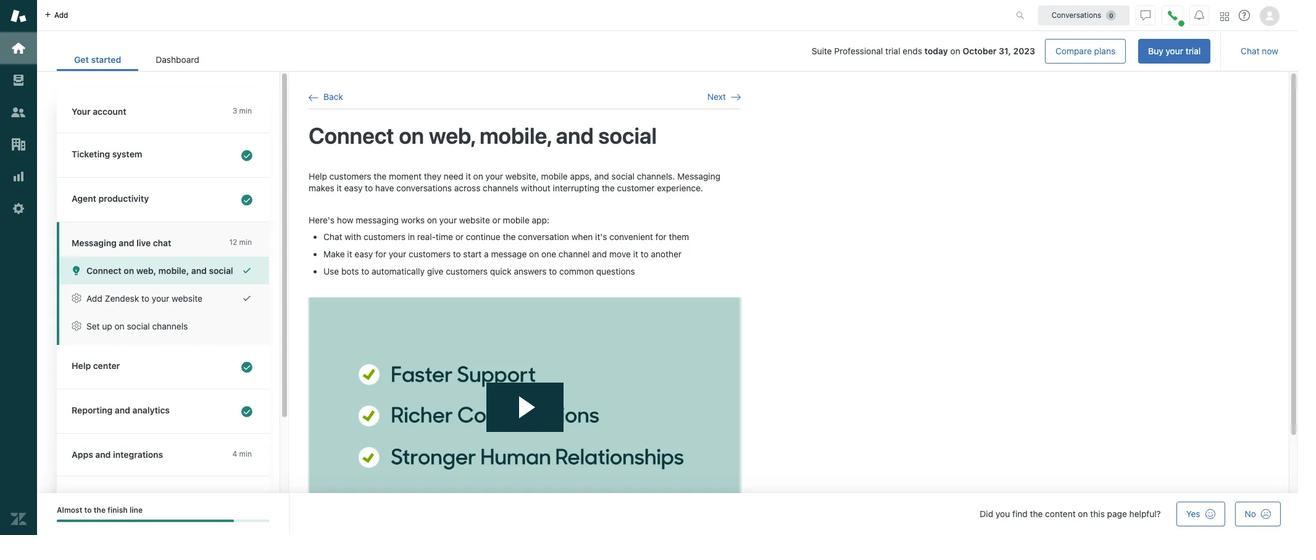 Task type: vqa. For each thing, say whether or not it's contained in the screenshot.
fourth TAB
no



Task type: locate. For each thing, give the bounding box(es) containing it.
to left 'another'
[[641, 249, 649, 260]]

connect on web, mobile, and social inside content-title region
[[309, 122, 657, 149]]

add zendesk to your website button
[[59, 285, 269, 312]]

common
[[559, 266, 594, 277]]

messaging inside heading
[[72, 238, 117, 248]]

main element
[[0, 0, 37, 535]]

0 vertical spatial connect
[[309, 122, 394, 149]]

social up "channels."
[[599, 122, 657, 149]]

1 trial from the left
[[886, 46, 901, 56]]

and
[[556, 122, 594, 149], [594, 171, 609, 181], [119, 238, 134, 248], [592, 249, 607, 260], [191, 265, 207, 276], [115, 405, 130, 416], [95, 449, 111, 460]]

for left them
[[656, 232, 667, 242]]

trial inside buy your trial button
[[1186, 46, 1201, 56]]

the down the learn more
[[94, 506, 106, 515]]

on inside button
[[124, 265, 134, 276]]

conversation
[[518, 232, 569, 242]]

social inside content-title region
[[599, 122, 657, 149]]

works
[[401, 215, 425, 225]]

channels
[[483, 183, 519, 193], [152, 321, 188, 332]]

1 horizontal spatial web,
[[429, 122, 475, 149]]

and inside content-title region
[[556, 122, 594, 149]]

mobile up chat with customers in real-time or continue the conversation when it's convenient for them
[[503, 215, 530, 225]]

your up set up on social channels button
[[152, 293, 169, 304]]

experience.
[[657, 183, 703, 193]]

on inside section
[[951, 46, 961, 56]]

chat inside button
[[1241, 46, 1260, 56]]

to
[[365, 183, 373, 193], [453, 249, 461, 260], [641, 249, 649, 260], [361, 266, 369, 277], [549, 266, 557, 277], [141, 293, 149, 304], [84, 506, 92, 515]]

min for apps and integrations
[[239, 449, 252, 459]]

customers inside help customers the moment they need it on your website, mobile apps, and social channels. messaging makes it easy to have conversations across channels without interrupting the customer experience.
[[329, 171, 371, 181]]

set up on social channels
[[86, 321, 188, 332]]

system
[[112, 149, 142, 159]]

website up continue
[[459, 215, 490, 225]]

page
[[1107, 509, 1127, 519]]

reporting and analytics
[[72, 405, 170, 416]]

channels down add zendesk to your website button
[[152, 321, 188, 332]]

or up chat with customers in real-time or continue the conversation when it's convenient for them
[[492, 215, 501, 225]]

0 horizontal spatial help
[[72, 361, 91, 371]]

social down 12 in the left top of the page
[[209, 265, 233, 276]]

notifications image
[[1195, 10, 1205, 20]]

2 min from the top
[[239, 238, 252, 247]]

app:
[[532, 215, 549, 225]]

questions
[[596, 266, 635, 277]]

on right today
[[951, 46, 961, 56]]

customers down messaging
[[364, 232, 406, 242]]

help left center
[[72, 361, 91, 371]]

1 horizontal spatial chat
[[1241, 46, 1260, 56]]

connect
[[309, 122, 394, 149], [86, 265, 122, 276]]

help
[[309, 171, 327, 181], [72, 361, 91, 371]]

0 vertical spatial help
[[309, 171, 327, 181]]

the
[[374, 171, 387, 181], [602, 183, 615, 193], [503, 232, 516, 242], [94, 506, 106, 515], [1030, 509, 1043, 519]]

to left have
[[365, 183, 373, 193]]

mobile, inside content-title region
[[480, 122, 551, 149]]

0 horizontal spatial for
[[375, 249, 386, 260]]

connect on web, mobile, and social down chat
[[86, 265, 233, 276]]

mobile, inside button
[[158, 265, 189, 276]]

section
[[226, 39, 1211, 64]]

video thumbnail image
[[309, 298, 741, 535], [309, 298, 741, 535]]

find
[[1013, 509, 1028, 519]]

on right up
[[115, 321, 125, 332]]

use
[[324, 266, 339, 277]]

answers
[[514, 266, 547, 277]]

integrations
[[113, 449, 163, 460]]

agent productivity button
[[57, 178, 267, 222]]

connect down back
[[309, 122, 394, 149]]

1 vertical spatial web,
[[136, 265, 156, 276]]

this
[[1091, 509, 1105, 519]]

web, up 'need'
[[429, 122, 475, 149]]

interrupting
[[553, 183, 600, 193]]

1 vertical spatial chat
[[324, 232, 342, 242]]

make it easy for your customers to start a message on one channel and move it to another
[[324, 249, 682, 260]]

help for help center
[[72, 361, 91, 371]]

help for help customers the moment they need it on your website, mobile apps, and social channels. messaging makes it easy to have conversations across channels without interrupting the customer experience.
[[309, 171, 327, 181]]

1 min from the top
[[239, 106, 252, 115]]

and right "apps,"
[[594, 171, 609, 181]]

on left this on the bottom right of the page
[[1078, 509, 1088, 519]]

next
[[708, 91, 726, 102]]

message
[[491, 249, 527, 260]]

your up automatically
[[389, 249, 406, 260]]

trial down notifications image
[[1186, 46, 1201, 56]]

dashboard
[[156, 54, 199, 65]]

1 horizontal spatial channels
[[483, 183, 519, 193]]

messaging and live chat
[[72, 238, 171, 248]]

easy inside help customers the moment they need it on your website, mobile apps, and social channels. messaging makes it easy to have conversations across channels without interrupting the customer experience.
[[344, 183, 363, 193]]

1 horizontal spatial for
[[656, 232, 667, 242]]

3
[[233, 106, 237, 115]]

on inside region
[[399, 122, 424, 149]]

mobile, up add zendesk to your website button
[[158, 265, 189, 276]]

mobile, up website,
[[480, 122, 551, 149]]

customers image
[[10, 104, 27, 120]]

easy down with
[[355, 249, 373, 260]]

1 horizontal spatial messaging
[[677, 171, 721, 181]]

help up the makes
[[309, 171, 327, 181]]

0 horizontal spatial web,
[[136, 265, 156, 276]]

chat up "make"
[[324, 232, 342, 242]]

1 vertical spatial channels
[[152, 321, 188, 332]]

and inside heading
[[119, 238, 134, 248]]

dashboard tab
[[138, 48, 217, 71]]

0 horizontal spatial connect on web, mobile, and social
[[86, 265, 233, 276]]

chat left now
[[1241, 46, 1260, 56]]

chat for chat now
[[1241, 46, 1260, 56]]

1 horizontal spatial or
[[492, 215, 501, 225]]

2 vertical spatial min
[[239, 449, 252, 459]]

connect up the add at bottom
[[86, 265, 122, 276]]

conversations button
[[1038, 5, 1130, 25]]

plans
[[1094, 46, 1116, 56]]

it up across
[[466, 171, 471, 181]]

1 horizontal spatial connect on web, mobile, and social
[[309, 122, 657, 149]]

0 horizontal spatial chat
[[324, 232, 342, 242]]

tab list
[[57, 48, 217, 71]]

0 horizontal spatial website
[[172, 293, 202, 304]]

today
[[925, 46, 948, 56]]

your inside button
[[152, 293, 169, 304]]

1 vertical spatial website
[[172, 293, 202, 304]]

for
[[656, 232, 667, 242], [375, 249, 386, 260]]

it right move
[[633, 249, 638, 260]]

on up zendesk
[[124, 265, 134, 276]]

account
[[93, 106, 126, 117]]

3 min from the top
[[239, 449, 252, 459]]

helpful?
[[1130, 509, 1161, 519]]

0 vertical spatial messaging
[[677, 171, 721, 181]]

0 vertical spatial website
[[459, 215, 490, 225]]

footer containing did you find the content on this page helpful?
[[37, 493, 1298, 535]]

and right apps
[[95, 449, 111, 460]]

content-title region
[[309, 122, 741, 150]]

1 horizontal spatial website
[[459, 215, 490, 225]]

on up "moment"
[[399, 122, 424, 149]]

up
[[102, 321, 112, 332]]

your left website,
[[486, 171, 503, 181]]

your right buy
[[1166, 46, 1184, 56]]

to right zendesk
[[141, 293, 149, 304]]

across
[[454, 183, 481, 193]]

social inside button
[[127, 321, 150, 332]]

trial left 'ends'
[[886, 46, 901, 56]]

0 vertical spatial or
[[492, 215, 501, 225]]

0 horizontal spatial messaging
[[72, 238, 117, 248]]

0 horizontal spatial connect
[[86, 265, 122, 276]]

1 vertical spatial help
[[72, 361, 91, 371]]

31,
[[999, 46, 1011, 56]]

finish
[[108, 506, 128, 515]]

on up across
[[473, 171, 483, 181]]

website down connect on web, mobile, and social button
[[172, 293, 202, 304]]

1 horizontal spatial connect
[[309, 122, 394, 149]]

1 vertical spatial or
[[455, 232, 464, 242]]

0 horizontal spatial channels
[[152, 321, 188, 332]]

on
[[951, 46, 961, 56], [399, 122, 424, 149], [473, 171, 483, 181], [427, 215, 437, 225], [529, 249, 539, 260], [124, 265, 134, 276], [115, 321, 125, 332], [1078, 509, 1088, 519]]

0 vertical spatial channels
[[483, 183, 519, 193]]

social inside button
[[209, 265, 233, 276]]

web, up add zendesk to your website
[[136, 265, 156, 276]]

trial for professional
[[886, 46, 901, 56]]

and left analytics
[[115, 405, 130, 416]]

customers down start
[[446, 266, 488, 277]]

1 horizontal spatial help
[[309, 171, 327, 181]]

social
[[599, 122, 657, 149], [612, 171, 635, 181], [209, 265, 233, 276], [127, 321, 150, 332]]

min right 12 in the left top of the page
[[239, 238, 252, 247]]

1 vertical spatial min
[[239, 238, 252, 247]]

here's
[[309, 215, 335, 225]]

connect on web, mobile, and social up 'need'
[[309, 122, 657, 149]]

help inside dropdown button
[[72, 361, 91, 371]]

mobile up without
[[541, 171, 568, 181]]

compare plans
[[1056, 46, 1116, 56]]

back
[[324, 91, 343, 102]]

messaging down agent
[[72, 238, 117, 248]]

mobile inside help customers the moment they need it on your website, mobile apps, and social channels. messaging makes it easy to have conversations across channels without interrupting the customer experience.
[[541, 171, 568, 181]]

channels inside button
[[152, 321, 188, 332]]

0 vertical spatial easy
[[344, 183, 363, 193]]

buy your trial
[[1148, 46, 1201, 56]]

region
[[309, 170, 741, 535]]

channels down website,
[[483, 183, 519, 193]]

help inside help customers the moment they need it on your website, mobile apps, and social channels. messaging makes it easy to have conversations across channels without interrupting the customer experience.
[[309, 171, 327, 181]]

next button
[[708, 91, 741, 103]]

1 vertical spatial messaging
[[72, 238, 117, 248]]

the up "message"
[[503, 232, 516, 242]]

1 horizontal spatial mobile,
[[480, 122, 551, 149]]

1 vertical spatial connect on web, mobile, and social
[[86, 265, 233, 276]]

social up customer
[[612, 171, 635, 181]]

back button
[[309, 91, 343, 103]]

0 vertical spatial web,
[[429, 122, 475, 149]]

and up "apps,"
[[556, 122, 594, 149]]

customers up the makes
[[329, 171, 371, 181]]

min right 4
[[239, 449, 252, 459]]

reporting image
[[10, 169, 27, 185]]

0 vertical spatial mobile
[[541, 171, 568, 181]]

min inside messaging and live chat heading
[[239, 238, 252, 247]]

1 vertical spatial connect
[[86, 265, 122, 276]]

1 vertical spatial for
[[375, 249, 386, 260]]

easy left have
[[344, 183, 363, 193]]

chat
[[153, 238, 171, 248]]

your up time
[[439, 215, 457, 225]]

views image
[[10, 72, 27, 88]]

or right time
[[455, 232, 464, 242]]

0 vertical spatial connect on web, mobile, and social
[[309, 122, 657, 149]]

help center button
[[57, 345, 267, 389]]

your inside help customers the moment they need it on your website, mobile apps, and social channels. messaging makes it easy to have conversations across channels without interrupting the customer experience.
[[486, 171, 503, 181]]

1 vertical spatial mobile,
[[158, 265, 189, 276]]

0 vertical spatial mobile,
[[480, 122, 551, 149]]

to right bots
[[361, 266, 369, 277]]

messaging
[[356, 215, 399, 225]]

admin image
[[10, 201, 27, 217]]

to down learn
[[84, 506, 92, 515]]

connect inside content-title region
[[309, 122, 394, 149]]

1 horizontal spatial mobile
[[541, 171, 568, 181]]

give
[[427, 266, 444, 277]]

agent productivity
[[72, 193, 149, 204]]

get started image
[[10, 40, 27, 56]]

yes
[[1186, 509, 1201, 519]]

chat now button
[[1231, 39, 1289, 64]]

did
[[980, 509, 994, 519]]

october
[[963, 46, 997, 56]]

for up automatically
[[375, 249, 386, 260]]

messaging up experience.
[[677, 171, 721, 181]]

productivity
[[99, 193, 149, 204]]

0 horizontal spatial mobile
[[503, 215, 530, 225]]

0 vertical spatial chat
[[1241, 46, 1260, 56]]

bots
[[341, 266, 359, 277]]

1 horizontal spatial trial
[[1186, 46, 1201, 56]]

you
[[996, 509, 1010, 519]]

0 vertical spatial min
[[239, 106, 252, 115]]

social down add zendesk to your website
[[127, 321, 150, 332]]

2023
[[1014, 46, 1035, 56]]

section containing suite professional trial ends
[[226, 39, 1211, 64]]

0 horizontal spatial mobile,
[[158, 265, 189, 276]]

and up add zendesk to your website button
[[191, 265, 207, 276]]

footer
[[37, 493, 1298, 535]]

it right "make"
[[347, 249, 352, 260]]

12
[[229, 238, 237, 247]]

0 horizontal spatial trial
[[886, 46, 901, 56]]

connect on web, mobile, and social
[[309, 122, 657, 149], [86, 265, 233, 276]]

2 trial from the left
[[1186, 46, 1201, 56]]

web,
[[429, 122, 475, 149], [136, 265, 156, 276]]

it's
[[595, 232, 607, 242]]

social inside help customers the moment they need it on your website, mobile apps, and social channels. messaging makes it easy to have conversations across channels without interrupting the customer experience.
[[612, 171, 635, 181]]

add button
[[37, 0, 76, 30]]

move
[[609, 249, 631, 260]]

min right 3
[[239, 106, 252, 115]]

and left live
[[119, 238, 134, 248]]

0 horizontal spatial or
[[455, 232, 464, 242]]

zendesk image
[[10, 511, 27, 527]]



Task type: describe. For each thing, give the bounding box(es) containing it.
have
[[375, 183, 394, 193]]

on left one
[[529, 249, 539, 260]]

it right the makes
[[337, 183, 342, 193]]

compare
[[1056, 46, 1092, 56]]

0 vertical spatial for
[[656, 232, 667, 242]]

yes button
[[1177, 502, 1225, 527]]

moment
[[389, 171, 422, 181]]

12 min
[[229, 238, 252, 247]]

center
[[93, 361, 120, 371]]

zendesk support image
[[10, 8, 27, 24]]

learn more
[[72, 492, 119, 503]]

another
[[651, 249, 682, 260]]

ticketing system
[[72, 149, 142, 159]]

get started
[[74, 54, 121, 65]]

the up have
[[374, 171, 387, 181]]

conversations
[[396, 183, 452, 193]]

organizations image
[[10, 136, 27, 152]]

website,
[[506, 171, 539, 181]]

to down one
[[549, 266, 557, 277]]

messaging inside help customers the moment they need it on your website, mobile apps, and social channels. messaging makes it easy to have conversations across channels without interrupting the customer experience.
[[677, 171, 721, 181]]

almost to the finish line
[[57, 506, 143, 515]]

website inside region
[[459, 215, 490, 225]]

buy
[[1148, 46, 1164, 56]]

help customers the moment they need it on your website, mobile apps, and social channels. messaging makes it easy to have conversations across channels without interrupting the customer experience.
[[309, 171, 721, 193]]

line
[[130, 506, 143, 515]]

customers down real-
[[409, 249, 451, 260]]

your account
[[72, 106, 126, 117]]

learn
[[72, 492, 95, 503]]

buy your trial button
[[1139, 39, 1211, 64]]

without
[[521, 183, 551, 193]]

your
[[72, 106, 91, 117]]

ends
[[903, 46, 922, 56]]

apps
[[72, 449, 93, 460]]

button displays agent's chat status as invisible. image
[[1141, 10, 1151, 20]]

makes
[[309, 183, 334, 193]]

the right find
[[1030, 509, 1043, 519]]

customer
[[617, 183, 655, 193]]

help center
[[72, 361, 120, 371]]

your inside button
[[1166, 46, 1184, 56]]

region containing help customers the moment they need it on your website, mobile apps, and social channels. messaging makes it easy to have conversations across channels without interrupting the customer experience.
[[309, 170, 741, 535]]

learn more button
[[57, 477, 267, 519]]

chat for chat with customers in real-time or continue the conversation when it's convenient for them
[[324, 232, 342, 242]]

to inside help customers the moment they need it on your website, mobile apps, and social channels. messaging makes it easy to have conversations across channels without interrupting the customer experience.
[[365, 183, 373, 193]]

one
[[542, 249, 556, 260]]

on up real-
[[427, 215, 437, 225]]

messaging and live chat heading
[[57, 222, 269, 257]]

the left customer
[[602, 183, 615, 193]]

them
[[669, 232, 689, 242]]

they
[[424, 171, 441, 181]]

web, inside connect on web, mobile, and social button
[[136, 265, 156, 276]]

started
[[91, 54, 121, 65]]

to inside button
[[141, 293, 149, 304]]

progress-bar progress bar
[[57, 520, 269, 523]]

need
[[444, 171, 464, 181]]

content
[[1045, 509, 1076, 519]]

use bots to automatically give customers quick answers to common questions
[[324, 266, 635, 277]]

apps and integrations
[[72, 449, 163, 460]]

compare plans button
[[1045, 39, 1126, 64]]

channels.
[[637, 171, 675, 181]]

when
[[572, 232, 593, 242]]

quick
[[490, 266, 512, 277]]

in
[[408, 232, 415, 242]]

website inside button
[[172, 293, 202, 304]]

trial for your
[[1186, 46, 1201, 56]]

add
[[54, 10, 68, 19]]

connect inside button
[[86, 265, 122, 276]]

4
[[232, 449, 237, 459]]

and inside dropdown button
[[115, 405, 130, 416]]

with
[[345, 232, 361, 242]]

get help image
[[1239, 10, 1250, 21]]

web, inside content-title region
[[429, 122, 475, 149]]

on inside help customers the moment they need it on your website, mobile apps, and social channels. messaging makes it easy to have conversations across channels without interrupting the customer experience.
[[473, 171, 483, 181]]

channel
[[559, 249, 590, 260]]

professional
[[834, 46, 883, 56]]

suite professional trial ends today on october 31, 2023
[[812, 46, 1035, 56]]

reporting
[[72, 405, 113, 416]]

and inside help customers the moment they need it on your website, mobile apps, and social channels. messaging makes it easy to have conversations across channels without interrupting the customer experience.
[[594, 171, 609, 181]]

ticketing system button
[[57, 133, 267, 177]]

no button
[[1235, 502, 1281, 527]]

min for your account
[[239, 106, 252, 115]]

time
[[436, 232, 453, 242]]

and down it's
[[592, 249, 607, 260]]

tab list containing get started
[[57, 48, 217, 71]]

live
[[137, 238, 151, 248]]

connect on web, mobile, and social inside button
[[86, 265, 233, 276]]

min for messaging and live chat
[[239, 238, 252, 247]]

4 min
[[232, 449, 252, 459]]

video element
[[309, 298, 741, 535]]

to left start
[[453, 249, 461, 260]]

zendesk products image
[[1221, 12, 1229, 21]]

on inside button
[[115, 321, 125, 332]]

and inside button
[[191, 265, 207, 276]]

analytics
[[132, 405, 170, 416]]

reporting and analytics button
[[57, 390, 267, 433]]

real-
[[417, 232, 436, 242]]

here's how messaging works on your website or mobile app:
[[309, 215, 549, 225]]

more
[[97, 492, 119, 503]]

convenient
[[610, 232, 653, 242]]

1 vertical spatial easy
[[355, 249, 373, 260]]

1 vertical spatial mobile
[[503, 215, 530, 225]]

apps,
[[570, 171, 592, 181]]

ticketing
[[72, 149, 110, 159]]

conversations
[[1052, 10, 1102, 19]]

automatically
[[372, 266, 425, 277]]

zendesk
[[105, 293, 139, 304]]

3 min
[[233, 106, 252, 115]]

chat now
[[1241, 46, 1279, 56]]

now
[[1262, 46, 1279, 56]]

set
[[86, 321, 100, 332]]

October 31, 2023 text field
[[963, 46, 1035, 56]]

chat with customers in real-time or continue the conversation when it's convenient for them
[[324, 232, 689, 242]]

channels inside help customers the moment they need it on your website, mobile apps, and social channels. messaging makes it easy to have conversations across channels without interrupting the customer experience.
[[483, 183, 519, 193]]

continue
[[466, 232, 501, 242]]



